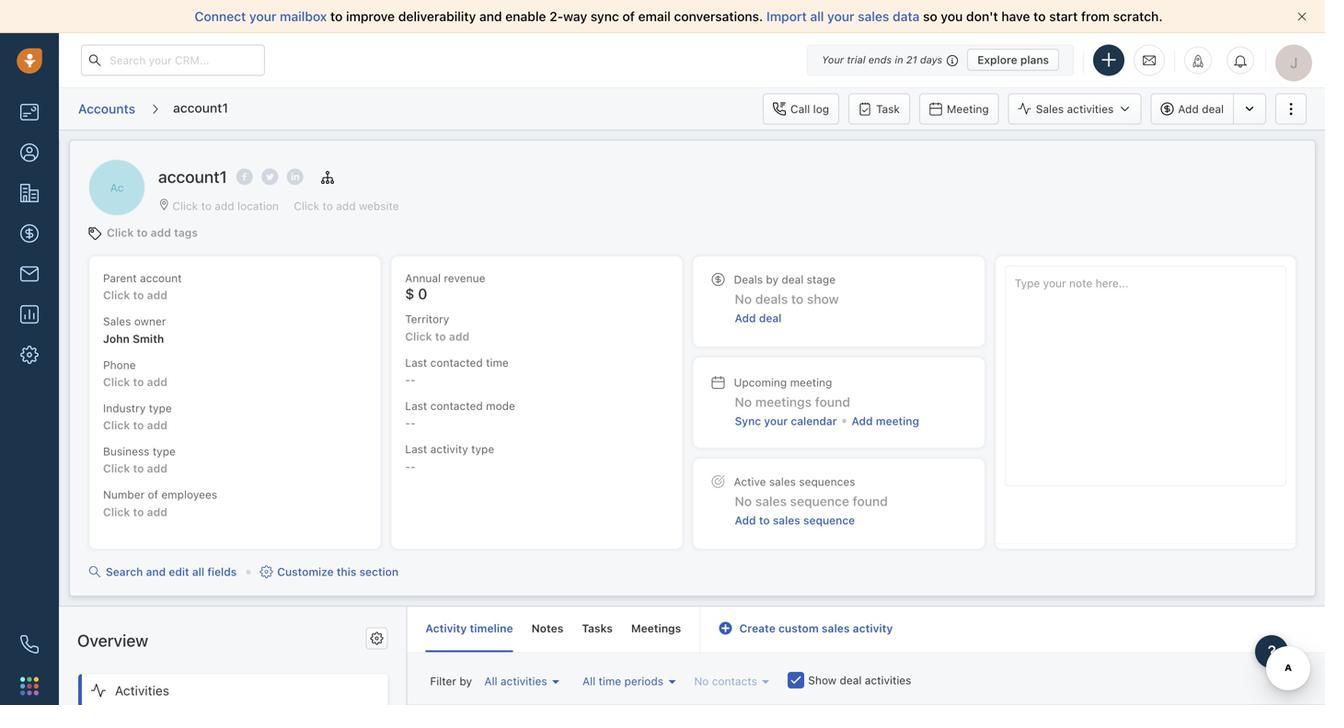 Task type: describe. For each thing, give the bounding box(es) containing it.
to inside no deals to show add deal
[[791, 292, 804, 307]]

tasks
[[582, 623, 613, 636]]

add left website
[[336, 200, 356, 213]]

number of employees click to add
[[103, 489, 217, 519]]

in
[[895, 54, 903, 66]]

connect your mailbox link
[[195, 9, 330, 24]]

add deal link
[[735, 311, 782, 329]]

deliverability
[[398, 9, 476, 24]]

0 horizontal spatial found
[[815, 395, 850, 410]]

click inside the "number of employees click to add"
[[103, 506, 130, 519]]

parent
[[103, 272, 137, 285]]

1 vertical spatial sequence
[[803, 514, 855, 527]]

customize this section
[[277, 566, 399, 579]]

click to add website
[[294, 200, 399, 213]]

meeting for add meeting
[[876, 415, 919, 428]]

add inside the "number of employees click to add"
[[147, 506, 167, 519]]

meetings
[[755, 395, 812, 410]]

last for last activity type
[[405, 443, 427, 456]]

1 vertical spatial activity
[[853, 623, 893, 636]]

no deals to show add deal
[[735, 292, 839, 325]]

filter by
[[430, 675, 472, 688]]

days
[[920, 54, 942, 66]]

plans
[[1020, 53, 1049, 66]]

edit
[[169, 566, 189, 579]]

contacts
[[712, 675, 757, 688]]

sync
[[591, 9, 619, 24]]

sync
[[735, 415, 761, 428]]

deals
[[734, 273, 763, 286]]

scratch.
[[1113, 9, 1163, 24]]

click down linkedin circled icon
[[294, 200, 319, 213]]

1 vertical spatial all
[[192, 566, 204, 579]]

activities for sales activities
[[1067, 103, 1114, 115]]

no for no meetings found
[[735, 395, 752, 410]]

last contacted time --
[[405, 356, 509, 387]]

contacted for time
[[430, 356, 483, 369]]

type for business type click to add
[[153, 445, 176, 458]]

all time periods button
[[578, 670, 680, 693]]

section
[[359, 566, 399, 579]]

click inside industry type click to add
[[103, 419, 130, 432]]

deal inside the add deal button
[[1202, 103, 1224, 115]]

filter
[[430, 675, 456, 688]]

show
[[808, 674, 837, 687]]

add left location
[[215, 200, 234, 213]]

accounts
[[78, 101, 135, 116]]

to inside parent account click to add
[[133, 289, 144, 302]]

sales activities
[[1036, 103, 1114, 115]]

timeline
[[470, 623, 513, 636]]

your for mailbox
[[249, 9, 276, 24]]

deal left stage
[[782, 273, 804, 286]]

click inside territory click to add
[[405, 330, 432, 343]]

all for all time periods
[[582, 675, 596, 688]]

to inside "business type click to add"
[[133, 463, 144, 475]]

all activities
[[484, 675, 547, 688]]

to left location
[[201, 200, 212, 213]]

smith
[[133, 332, 164, 345]]

sales left data
[[858, 9, 889, 24]]

deals
[[755, 292, 788, 307]]

deal inside no deals to show add deal
[[759, 312, 782, 325]]

click to add tags
[[107, 226, 198, 239]]

custom
[[779, 623, 819, 636]]

call
[[790, 103, 810, 115]]

0
[[418, 285, 427, 303]]

click to add location
[[172, 200, 279, 213]]

create
[[739, 623, 776, 636]]

1 horizontal spatial all
[[810, 9, 824, 24]]

click up "tags"
[[172, 200, 198, 213]]

twitter circled image
[[262, 167, 278, 187]]

add inside phone click to add
[[147, 376, 167, 389]]

last for last contacted time
[[405, 356, 427, 369]]

add right calendar
[[852, 415, 873, 428]]

sales for sales owner john smith
[[103, 315, 131, 328]]

sales owner john smith
[[103, 315, 166, 345]]

john
[[103, 332, 130, 345]]

data
[[893, 9, 920, 24]]

parent account click to add
[[103, 272, 182, 302]]

active sales sequences
[[734, 476, 855, 489]]

call log
[[790, 103, 829, 115]]

active
[[734, 476, 766, 489]]

add deal
[[1178, 103, 1224, 115]]

create custom sales activity link
[[719, 623, 893, 636]]

sales down active
[[755, 494, 787, 509]]

add inside territory click to add
[[449, 330, 469, 343]]

number
[[103, 489, 145, 502]]

ac button
[[88, 159, 145, 216]]

show deal activities
[[808, 674, 911, 687]]

upcoming meeting
[[734, 376, 832, 389]]

to inside the "number of employees click to add"
[[133, 506, 144, 519]]

have
[[1001, 9, 1030, 24]]

add meeting link
[[852, 413, 919, 430]]

send email image
[[1143, 53, 1156, 68]]

add inside "business type click to add"
[[147, 463, 167, 475]]

type inside last activity type --
[[471, 443, 494, 456]]

no for no deals to show add deal
[[735, 292, 752, 307]]

annual revenue $ 0
[[405, 272, 485, 303]]

last for last contacted mode
[[405, 400, 427, 413]]

deal right show
[[840, 674, 862, 687]]

sequences
[[799, 476, 855, 489]]

explore
[[977, 53, 1017, 66]]

search
[[106, 566, 143, 579]]

phone click to add
[[103, 359, 167, 389]]

phone
[[103, 359, 136, 372]]

type for industry type click to add
[[149, 402, 172, 415]]

task button
[[849, 93, 910, 125]]

21
[[906, 54, 917, 66]]

connect
[[195, 9, 246, 24]]

sales right custom
[[822, 623, 850, 636]]

all time periods
[[582, 675, 663, 688]]

no sales sequence found add to sales sequence
[[735, 494, 888, 527]]

employees
[[161, 489, 217, 502]]

search and edit all fields link
[[88, 564, 237, 581]]

deals by deal stage
[[734, 273, 836, 286]]

add meeting
[[852, 415, 919, 428]]

add inside industry type click to add
[[147, 419, 167, 432]]

start
[[1049, 9, 1078, 24]]

don't
[[966, 9, 998, 24]]

sales for sales activities
[[1036, 103, 1064, 115]]

activity timeline
[[426, 623, 513, 636]]

2-
[[550, 9, 563, 24]]

phone element
[[11, 627, 48, 663]]

1 vertical spatial account1
[[158, 167, 227, 187]]

add deal button
[[1151, 93, 1233, 125]]

to left start
[[1034, 9, 1046, 24]]

revenue
[[444, 272, 485, 285]]

customize
[[277, 566, 334, 579]]

business type click to add
[[103, 445, 176, 475]]

to inside industry type click to add
[[133, 419, 144, 432]]



Task type: locate. For each thing, give the bounding box(es) containing it.
sales inside sales owner john smith
[[103, 315, 131, 328]]

0 horizontal spatial activity
[[430, 443, 468, 456]]

sales down active sales sequences
[[773, 514, 800, 527]]

industry type click to add
[[103, 402, 172, 432]]

your
[[249, 9, 276, 24], [827, 9, 854, 24], [764, 415, 788, 428]]

found up calendar
[[815, 395, 850, 410]]

time
[[486, 356, 509, 369], [599, 675, 621, 688]]

1 horizontal spatial your
[[764, 415, 788, 428]]

email
[[638, 9, 671, 24]]

mng settings image
[[370, 633, 383, 645]]

1 horizontal spatial activities
[[865, 674, 911, 687]]

no down deals
[[735, 292, 752, 307]]

last activity type --
[[405, 443, 494, 473]]

all inside button
[[582, 675, 596, 688]]

stage
[[807, 273, 836, 286]]

last inside last activity type --
[[405, 443, 427, 456]]

1 horizontal spatial activity
[[853, 623, 893, 636]]

add down account
[[147, 289, 167, 302]]

meeting for upcoming meeting
[[790, 376, 832, 389]]

2 horizontal spatial activities
[[1067, 103, 1114, 115]]

1 all from the left
[[484, 675, 497, 688]]

all down 'tasks'
[[582, 675, 596, 688]]

all right the 'filter by'
[[484, 675, 497, 688]]

0 horizontal spatial your
[[249, 9, 276, 24]]

territory
[[405, 313, 449, 326]]

type inside "business type click to add"
[[153, 445, 176, 458]]

by right filter
[[459, 675, 472, 688]]

click inside parent account click to add
[[103, 289, 130, 302]]

1 vertical spatial of
[[148, 489, 158, 502]]

of right number
[[148, 489, 158, 502]]

explore plans link
[[967, 49, 1059, 71]]

activity inside last activity type --
[[430, 443, 468, 456]]

click
[[172, 200, 198, 213], [294, 200, 319, 213], [107, 226, 134, 239], [103, 289, 130, 302], [405, 330, 432, 343], [103, 376, 130, 389], [103, 419, 130, 432], [103, 463, 130, 475], [103, 506, 130, 519]]

your trial ends in 21 days
[[822, 54, 942, 66]]

accounts link
[[77, 95, 136, 123]]

and left enable
[[479, 9, 502, 24]]

$
[[405, 285, 414, 303]]

meeting
[[790, 376, 832, 389], [876, 415, 919, 428]]

0 vertical spatial contacted
[[430, 356, 483, 369]]

time inside last contacted time --
[[486, 356, 509, 369]]

account
[[140, 272, 182, 285]]

this
[[337, 566, 356, 579]]

deal down deals
[[759, 312, 782, 325]]

add down employees
[[147, 506, 167, 519]]

click down parent
[[103, 289, 130, 302]]

tags
[[174, 226, 198, 239]]

0 vertical spatial account1
[[173, 100, 228, 115]]

to left website
[[323, 200, 333, 213]]

account1 down the search your crm... text box
[[173, 100, 228, 115]]

time up mode
[[486, 356, 509, 369]]

add up the "number of employees click to add"
[[147, 463, 167, 475]]

1 vertical spatial by
[[459, 675, 472, 688]]

your for calendar
[[764, 415, 788, 428]]

conversations.
[[674, 9, 763, 24]]

1 horizontal spatial by
[[766, 273, 779, 286]]

found inside no sales sequence found add to sales sequence
[[853, 494, 888, 509]]

explore plans
[[977, 53, 1049, 66]]

last inside the last contacted mode --
[[405, 400, 427, 413]]

0 horizontal spatial activities
[[501, 675, 547, 688]]

3 last from the top
[[405, 443, 427, 456]]

1 horizontal spatial time
[[599, 675, 621, 688]]

0 horizontal spatial time
[[486, 356, 509, 369]]

add
[[215, 200, 234, 213], [336, 200, 356, 213], [151, 226, 171, 239], [147, 289, 167, 302], [449, 330, 469, 343], [147, 376, 167, 389], [147, 419, 167, 432], [147, 463, 167, 475], [147, 506, 167, 519]]

click inside phone click to add
[[103, 376, 130, 389]]

contacted down territory click to add on the top left of page
[[430, 356, 483, 369]]

no down active
[[735, 494, 752, 509]]

1 horizontal spatial meeting
[[876, 415, 919, 428]]

last down territory click to add on the top left of page
[[405, 356, 427, 369]]

meeting button
[[919, 93, 999, 125]]

1 vertical spatial time
[[599, 675, 621, 688]]

to down active
[[759, 514, 770, 527]]

2 last from the top
[[405, 400, 427, 413]]

by
[[766, 273, 779, 286], [459, 675, 472, 688]]

0 vertical spatial time
[[486, 356, 509, 369]]

activities for all activities
[[501, 675, 547, 688]]

add inside button
[[1178, 103, 1199, 115]]

add up industry type click to add
[[147, 376, 167, 389]]

no inside no deals to show add deal
[[735, 292, 752, 307]]

0 vertical spatial all
[[810, 9, 824, 24]]

all right 'edit'
[[192, 566, 204, 579]]

add up last contacted time --
[[449, 330, 469, 343]]

type inside industry type click to add
[[149, 402, 172, 415]]

2 contacted from the top
[[430, 400, 483, 413]]

your
[[822, 54, 844, 66]]

to inside territory click to add
[[435, 330, 446, 343]]

meeting
[[947, 103, 989, 115]]

sync your calendar
[[735, 415, 837, 428]]

0 horizontal spatial all
[[484, 675, 497, 688]]

all activities link
[[480, 671, 564, 693]]

1 horizontal spatial found
[[853, 494, 888, 509]]

to down phone at the bottom left of page
[[133, 376, 144, 389]]

last inside last contacted time --
[[405, 356, 427, 369]]

activity down the last contacted mode --
[[430, 443, 468, 456]]

connect your mailbox to improve deliverability and enable 2-way sync of email conversations. import all your sales data so you don't have to start from scratch.
[[195, 9, 1163, 24]]

meeting right calendar
[[876, 415, 919, 428]]

0 vertical spatial found
[[815, 395, 850, 410]]

sales down plans
[[1036, 103, 1064, 115]]

no contacts
[[694, 675, 757, 688]]

last down last contacted time --
[[405, 400, 427, 413]]

click down number
[[103, 506, 130, 519]]

add down active
[[735, 514, 756, 527]]

to right mailbox
[[330, 9, 343, 24]]

click down the industry
[[103, 419, 130, 432]]

to down parent
[[133, 289, 144, 302]]

type right the industry
[[149, 402, 172, 415]]

1 vertical spatial meeting
[[876, 415, 919, 428]]

meeting up no meetings found in the right bottom of the page
[[790, 376, 832, 389]]

no inside no sales sequence found add to sales sequence
[[735, 494, 752, 509]]

account1 up click to add location
[[158, 167, 227, 187]]

all for all activities
[[484, 675, 497, 688]]

no contacts button
[[690, 670, 774, 693]]

you
[[941, 9, 963, 24]]

0 horizontal spatial of
[[148, 489, 158, 502]]

1 last from the top
[[405, 356, 427, 369]]

0 vertical spatial meeting
[[790, 376, 832, 389]]

activity up show deal activities
[[853, 623, 893, 636]]

show
[[807, 292, 839, 307]]

1 horizontal spatial of
[[622, 9, 635, 24]]

1 horizontal spatial sales
[[1036, 103, 1064, 115]]

improve
[[346, 9, 395, 24]]

2 vertical spatial last
[[405, 443, 427, 456]]

fields
[[207, 566, 237, 579]]

periods
[[624, 675, 663, 688]]

add inside parent account click to add
[[147, 289, 167, 302]]

1 vertical spatial and
[[146, 566, 166, 579]]

sales
[[1036, 103, 1064, 115], [103, 315, 131, 328]]

1 contacted from the top
[[430, 356, 483, 369]]

2 all from the left
[[582, 675, 596, 688]]

add down what's new image
[[1178, 103, 1199, 115]]

customize this section link
[[260, 564, 399, 581]]

so
[[923, 9, 937, 24]]

contacted for mode
[[430, 400, 483, 413]]

1 vertical spatial last
[[405, 400, 427, 413]]

click down ac 'button' in the left of the page
[[107, 226, 134, 239]]

log
[[813, 103, 829, 115]]

enable
[[505, 9, 546, 24]]

0 vertical spatial last
[[405, 356, 427, 369]]

by up deals
[[766, 273, 779, 286]]

to down territory
[[435, 330, 446, 343]]

time left periods
[[599, 675, 621, 688]]

add inside no deals to show add deal
[[735, 312, 756, 325]]

owner
[[134, 315, 166, 328]]

your left mailbox
[[249, 9, 276, 24]]

sequence
[[790, 494, 849, 509], [803, 514, 855, 527]]

add up "business type click to add"
[[147, 419, 167, 432]]

your down meetings
[[764, 415, 788, 428]]

no for no sales sequence found add to sales sequence
[[735, 494, 752, 509]]

click down the business
[[103, 463, 130, 475]]

way
[[563, 9, 587, 24]]

0 vertical spatial sales
[[1036, 103, 1064, 115]]

0 horizontal spatial by
[[459, 675, 472, 688]]

contacted
[[430, 356, 483, 369], [430, 400, 483, 413]]

to inside phone click to add
[[133, 376, 144, 389]]

time inside all time periods button
[[599, 675, 621, 688]]

activities
[[115, 684, 169, 699]]

no inside button
[[694, 675, 709, 688]]

type down the last contacted mode --
[[471, 443, 494, 456]]

upcoming
[[734, 376, 787, 389]]

sales right active
[[769, 476, 796, 489]]

click down territory
[[405, 330, 432, 343]]

click down phone at the bottom left of page
[[103, 376, 130, 389]]

0 horizontal spatial sales
[[103, 315, 131, 328]]

contacted inside the last contacted mode --
[[430, 400, 483, 413]]

ac
[[110, 181, 124, 194]]

phone image
[[20, 636, 39, 654]]

deal down what's new image
[[1202, 103, 1224, 115]]

last down the last contacted mode --
[[405, 443, 427, 456]]

mode
[[486, 400, 515, 413]]

industry
[[103, 402, 146, 415]]

0 horizontal spatial and
[[146, 566, 166, 579]]

sales
[[858, 9, 889, 24], [769, 476, 796, 489], [755, 494, 787, 509], [773, 514, 800, 527], [822, 623, 850, 636]]

from
[[1081, 9, 1110, 24]]

0 horizontal spatial all
[[192, 566, 204, 579]]

0 horizontal spatial meeting
[[790, 376, 832, 389]]

0 vertical spatial of
[[622, 9, 635, 24]]

ends
[[868, 54, 892, 66]]

notes
[[531, 623, 563, 636]]

facebook circled image
[[236, 167, 253, 187]]

no up sync
[[735, 395, 752, 410]]

sales up john
[[103, 315, 131, 328]]

by for deals
[[766, 273, 779, 286]]

no for no contacts
[[694, 675, 709, 688]]

of inside the "number of employees click to add"
[[148, 489, 158, 502]]

0 vertical spatial sequence
[[790, 494, 849, 509]]

add inside no sales sequence found add to sales sequence
[[735, 514, 756, 527]]

type right the business
[[153, 445, 176, 458]]

to inside no sales sequence found add to sales sequence
[[759, 514, 770, 527]]

territory click to add
[[405, 313, 469, 343]]

0 vertical spatial and
[[479, 9, 502, 24]]

freshworks switcher image
[[20, 678, 39, 696]]

contacted inside last contacted time --
[[430, 356, 483, 369]]

to left "tags"
[[137, 226, 148, 239]]

what's new image
[[1192, 55, 1205, 68]]

no
[[735, 292, 752, 307], [735, 395, 752, 410], [735, 494, 752, 509], [694, 675, 709, 688]]

Search your CRM... text field
[[81, 45, 265, 76]]

your up your
[[827, 9, 854, 24]]

and left 'edit'
[[146, 566, 166, 579]]

import
[[766, 9, 807, 24]]

1 vertical spatial contacted
[[430, 400, 483, 413]]

no left contacts
[[694, 675, 709, 688]]

0 vertical spatial by
[[766, 273, 779, 286]]

type
[[149, 402, 172, 415], [471, 443, 494, 456], [153, 445, 176, 458]]

all right import
[[810, 9, 824, 24]]

found
[[815, 395, 850, 410], [853, 494, 888, 509]]

to down the industry
[[133, 419, 144, 432]]

to down deals by deal stage
[[791, 292, 804, 307]]

linkedin circled image
[[287, 167, 303, 187]]

1 horizontal spatial all
[[582, 675, 596, 688]]

1 vertical spatial sales
[[103, 315, 131, 328]]

found down sequences
[[853, 494, 888, 509]]

deal
[[1202, 103, 1224, 115], [782, 273, 804, 286], [759, 312, 782, 325], [840, 674, 862, 687]]

add left "tags"
[[151, 226, 171, 239]]

to down the business
[[133, 463, 144, 475]]

by for filter
[[459, 675, 472, 688]]

search and edit all fields
[[106, 566, 237, 579]]

calendar
[[791, 415, 837, 428]]

1 vertical spatial found
[[853, 494, 888, 509]]

of right sync
[[622, 9, 635, 24]]

no meetings found
[[735, 395, 850, 410]]

close image
[[1298, 12, 1307, 21]]

0 vertical spatial activity
[[430, 443, 468, 456]]

location
[[237, 200, 279, 213]]

to down number
[[133, 506, 144, 519]]

contacted down last contacted time --
[[430, 400, 483, 413]]

2 horizontal spatial your
[[827, 9, 854, 24]]

click inside "business type click to add"
[[103, 463, 130, 475]]

add down deals
[[735, 312, 756, 325]]

1 horizontal spatial and
[[479, 9, 502, 24]]



Task type: vqa. For each thing, say whether or not it's contained in the screenshot.


